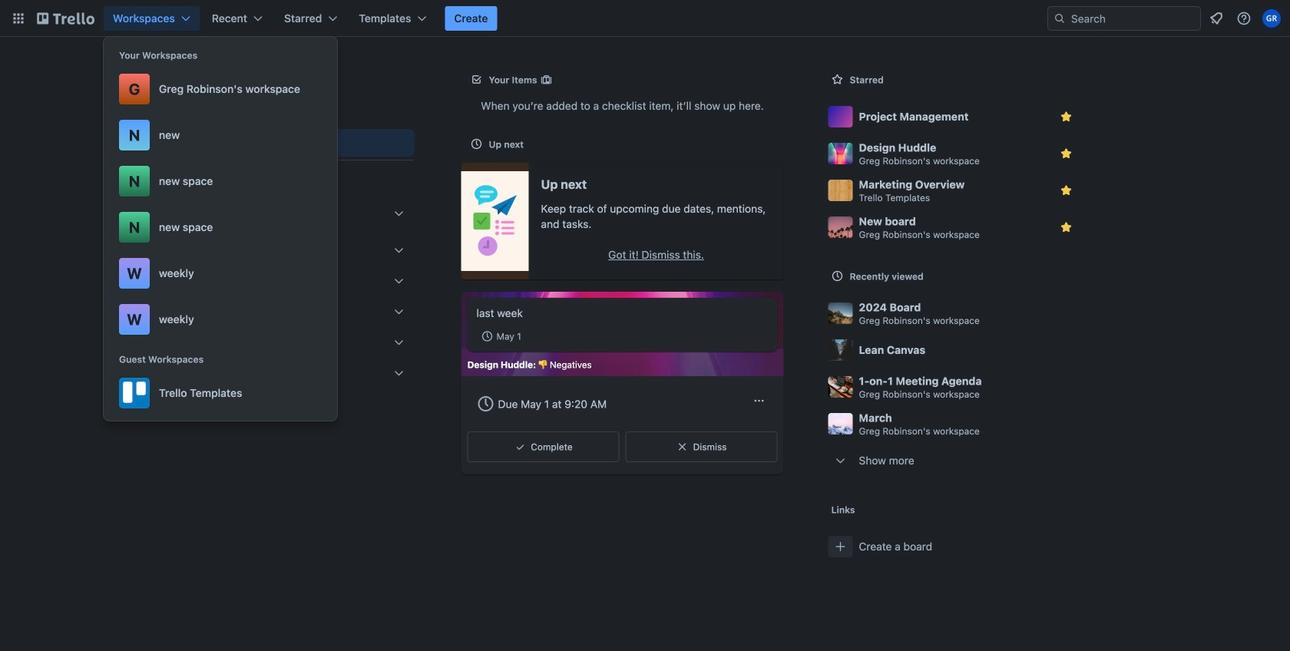 Task type: locate. For each thing, give the bounding box(es) containing it.
click to unstar new board. it will be removed from your starred list. image
[[1059, 220, 1074, 235]]

board image
[[224, 72, 242, 91]]

0 notifications image
[[1208, 9, 1226, 28]]

logo for trello templates workspace image
[[119, 378, 150, 409]]

click to unstar design huddle. it will be removed from your starred list. image
[[1059, 146, 1074, 161]]

search image
[[1054, 12, 1066, 25]]



Task type: describe. For each thing, give the bounding box(es) containing it.
back to home image
[[37, 6, 94, 31]]

greg robinson (gregrobinson96) image
[[1263, 9, 1281, 28]]

click to unstar marketing overview. it will be removed from your starred list. image
[[1059, 183, 1074, 198]]

click to unstar project management. it will be removed from your starred list. image
[[1059, 109, 1074, 124]]

Search field
[[1066, 8, 1201, 29]]

primary element
[[0, 0, 1291, 37]]

open information menu image
[[1237, 11, 1252, 26]]



Task type: vqa. For each thing, say whether or not it's contained in the screenshot.
'Greg Robinson (gregrobinson96)' icon
yes



